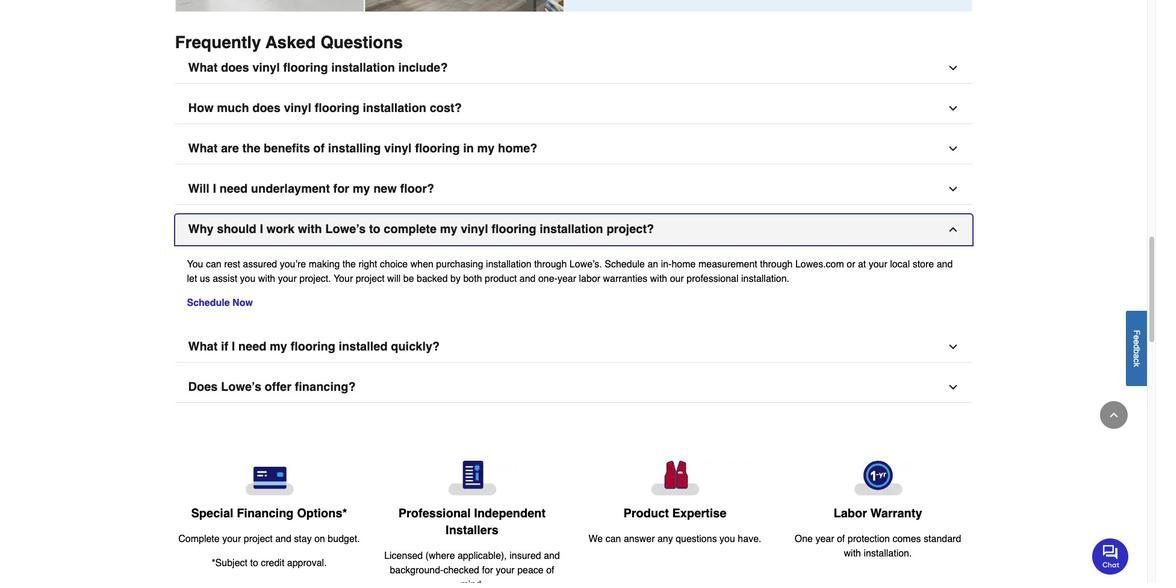 Task type: describe. For each thing, give the bounding box(es) containing it.
an
[[648, 259, 659, 270]]

product
[[624, 506, 669, 520]]

flooring left in at the left top of page
[[415, 141, 460, 155]]

schedule now
[[187, 297, 253, 308]]

for inside button
[[333, 182, 350, 196]]

you can rest assured you're making the right choice when purchasing installation through lowe's. schedule an in-home measurement through lowes.com or at your local store and let us assist you with your project. your project will be backed by both product and one-year labor warranties with our professional installation.
[[187, 259, 953, 284]]

installation inside "button"
[[540, 222, 604, 236]]

installed
[[339, 340, 388, 353]]

of inside button
[[313, 141, 325, 155]]

for inside licensed (where applicable), insured and background-checked for your peace of mind.
[[482, 565, 493, 576]]

chevron down image for my
[[947, 183, 959, 195]]

labor
[[579, 273, 601, 284]]

need inside what if i need my flooring installed quickly? button
[[238, 340, 267, 353]]

installing
[[328, 141, 381, 155]]

professional
[[399, 506, 471, 520]]

with inside one year of protection comes standard with installation.
[[844, 548, 861, 559]]

financing?
[[295, 380, 356, 394]]

1 horizontal spatial does
[[253, 101, 281, 115]]

why should i work with lowe's to complete my vinyl flooring installation project?
[[188, 222, 654, 236]]

assured
[[243, 259, 277, 270]]

with down an at the top right of page
[[651, 273, 668, 284]]

financing
[[237, 507, 294, 520]]

product expertise
[[624, 506, 727, 520]]

1 horizontal spatial you
[[720, 534, 736, 544]]

a dark blue credit card icon. image
[[177, 461, 361, 496]]

right
[[359, 259, 377, 270]]

(where
[[426, 550, 455, 561]]

independent
[[474, 506, 546, 520]]

your inside licensed (where applicable), insured and background-checked for your peace of mind.
[[496, 565, 515, 576]]

work
[[267, 222, 295, 236]]

frequently asked questions
[[175, 32, 403, 52]]

why should i work with lowe's to complete my vinyl flooring installation project? button
[[175, 214, 973, 245]]

what if i need my flooring installed quickly?
[[188, 340, 440, 353]]

credit
[[261, 558, 285, 569]]

year inside one year of protection comes standard with installation.
[[816, 534, 835, 545]]

installation. inside one year of protection comes standard with installation.
[[864, 548, 912, 559]]

f e e d b a c k
[[1133, 330, 1142, 367]]

be
[[404, 273, 414, 284]]

my up offer
[[270, 340, 287, 353]]

applicable),
[[458, 550, 507, 561]]

how much does vinyl flooring installation cost? button
[[175, 93, 973, 124]]

vinyl up benefits
[[284, 101, 311, 115]]

flooring inside "button"
[[492, 222, 537, 236]]

you inside you can rest assured you're making the right choice when purchasing installation through lowe's. schedule an in-home measurement through lowes.com or at your local store and let us assist you with your project. your project will be backed by both product and one-year labor warranties with our professional installation.
[[240, 273, 256, 284]]

licensed (where applicable), insured and background-checked for your peace of mind.
[[384, 550, 560, 583]]

stay
[[294, 534, 312, 545]]

benefits
[[264, 141, 310, 155]]

peace
[[518, 565, 544, 576]]

store
[[913, 259, 935, 270]]

checked
[[444, 565, 480, 576]]

f
[[1133, 330, 1142, 335]]

frequently
[[175, 32, 261, 52]]

cost?
[[430, 101, 462, 115]]

we can answer any questions you have.
[[589, 534, 762, 544]]

you
[[187, 259, 203, 270]]

b
[[1133, 349, 1142, 354]]

i for if
[[232, 340, 235, 353]]

options*
[[297, 507, 347, 520]]

with inside the why should i work with lowe's to complete my vinyl flooring installation project? "button"
[[298, 222, 322, 236]]

flooring up financing?
[[291, 340, 336, 353]]

protection
[[848, 534, 890, 545]]

have.
[[738, 534, 762, 544]]

0 horizontal spatial does
[[221, 61, 249, 74]]

measurement
[[699, 259, 758, 270]]

k
[[1133, 363, 1142, 367]]

what for what are the benefits of installing vinyl flooring in my home?
[[188, 141, 218, 155]]

vinyl inside "button"
[[461, 222, 488, 236]]

project inside you can rest assured you're making the right choice when purchasing installation through lowe's. schedule an in-home measurement through lowes.com or at your local store and let us assist you with your project. your project will be backed by both product and one-year labor warranties with our professional installation.
[[356, 273, 385, 284]]

include?
[[398, 61, 448, 74]]

scroll to top element
[[1101, 401, 1128, 429]]

project?
[[607, 222, 654, 236]]

at
[[858, 259, 866, 270]]

1 vertical spatial project
[[244, 534, 273, 545]]

when
[[411, 259, 434, 270]]

what does vinyl flooring installation include?
[[188, 61, 448, 74]]

1 e from the top
[[1133, 335, 1142, 340]]

much
[[217, 101, 249, 115]]

vinyl down frequently asked questions
[[253, 61, 280, 74]]

warranties
[[603, 273, 648, 284]]

my left new
[[353, 182, 370, 196]]

questions
[[321, 32, 403, 52]]

my right in at the left top of page
[[477, 141, 495, 155]]

asked
[[266, 32, 316, 52]]

d
[[1133, 344, 1142, 349]]

how much does vinyl flooring installation cost?
[[188, 101, 462, 115]]

professional independent installers
[[399, 506, 546, 537]]

now
[[233, 297, 253, 308]]

need inside will i need underlayment for my new floor? button
[[220, 182, 248, 196]]

what are the benefits of installing vinyl flooring in my home?
[[188, 141, 538, 155]]

by
[[451, 273, 461, 284]]

complete
[[384, 222, 437, 236]]

let
[[187, 273, 197, 284]]

flooring down asked
[[283, 61, 328, 74]]

my inside "button"
[[440, 222, 458, 236]]

your
[[334, 273, 353, 284]]

special
[[191, 507, 233, 520]]

installation. inside you can rest assured you're making the right choice when purchasing installation through lowe's. schedule an in-home measurement through lowes.com or at your local store and let us assist you with your project. your project will be backed by both product and one-year labor warranties with our professional installation.
[[742, 273, 790, 284]]

lowe's inside button
[[221, 380, 261, 394]]

can for you
[[206, 259, 222, 270]]

making
[[309, 259, 340, 270]]

picture your perfect floors with our flooring visualizer. get started. image
[[175, 0, 973, 12]]

will i need underlayment for my new floor? button
[[175, 174, 973, 205]]

chat invite button image
[[1093, 538, 1130, 575]]

expertise
[[673, 506, 727, 520]]

approval.
[[287, 558, 327, 569]]

you're
[[280, 259, 306, 270]]

in-
[[661, 259, 672, 270]]

us
[[200, 273, 210, 284]]

a lowe's red vest icon. image
[[583, 461, 767, 496]]

does lowe's offer financing? button
[[175, 372, 973, 403]]



Task type: locate. For each thing, give the bounding box(es) containing it.
0 horizontal spatial of
[[313, 141, 325, 155]]

assist
[[213, 273, 237, 284]]

chevron down image inside what are the benefits of installing vinyl flooring in my home? button
[[947, 143, 959, 155]]

1 chevron down image from the top
[[947, 62, 959, 74]]

can up 'us'
[[206, 259, 222, 270]]

0 vertical spatial installation.
[[742, 273, 790, 284]]

your up the *subject
[[222, 534, 241, 545]]

purchasing
[[436, 259, 484, 270]]

to
[[369, 222, 381, 236], [250, 558, 258, 569]]

chevron down image
[[947, 102, 959, 114], [947, 143, 959, 155], [947, 341, 959, 353]]

schedule down 'us'
[[187, 297, 230, 308]]

1 vertical spatial schedule
[[187, 297, 230, 308]]

installation. down protection
[[864, 548, 912, 559]]

does
[[221, 61, 249, 74], [253, 101, 281, 115]]

lowe's.
[[570, 259, 602, 270]]

if
[[221, 340, 228, 353]]

floor?
[[400, 182, 435, 196]]

2 vertical spatial chevron down image
[[947, 381, 959, 393]]

the right the are
[[242, 141, 261, 155]]

with down protection
[[844, 548, 861, 559]]

year left labor
[[558, 273, 577, 284]]

of right benefits
[[313, 141, 325, 155]]

vinyl up purchasing
[[461, 222, 488, 236]]

year right one
[[816, 534, 835, 545]]

i left work
[[260, 222, 263, 236]]

your right at
[[869, 259, 888, 270]]

0 vertical spatial you
[[240, 273, 256, 284]]

how
[[188, 101, 214, 115]]

complete your project and stay on budget.
[[178, 534, 360, 545]]

1 vertical spatial of
[[837, 534, 845, 545]]

what if i need my flooring installed quickly? button
[[175, 332, 973, 362]]

of right peace at the left bottom
[[547, 565, 555, 576]]

e up b
[[1133, 340, 1142, 344]]

i right 'if'
[[232, 340, 235, 353]]

with right work
[[298, 222, 322, 236]]

0 vertical spatial lowe's
[[325, 222, 366, 236]]

for down applicable),
[[482, 565, 493, 576]]

1 vertical spatial for
[[482, 565, 493, 576]]

installation down questions
[[332, 61, 395, 74]]

and right insured
[[544, 550, 560, 561]]

*subject to credit approval.
[[212, 558, 327, 569]]

need
[[220, 182, 248, 196], [238, 340, 267, 353]]

1 through from the left
[[534, 259, 567, 270]]

0 horizontal spatial year
[[558, 273, 577, 284]]

or
[[847, 259, 856, 270]]

lowe's up making
[[325, 222, 366, 236]]

what for what does vinyl flooring installation include?
[[188, 61, 218, 74]]

1 vertical spatial you
[[720, 534, 736, 544]]

what left the are
[[188, 141, 218, 155]]

i right will
[[213, 182, 216, 196]]

the inside you can rest assured you're making the right choice when purchasing installation through lowe's. schedule an in-home measurement through lowes.com or at your local store and let us assist you with your project. your project will be backed by both product and one-year labor warranties with our professional installation.
[[343, 259, 356, 270]]

1 horizontal spatial installation.
[[864, 548, 912, 559]]

comes
[[893, 534, 922, 545]]

you down assured
[[240, 273, 256, 284]]

installation down include?
[[363, 101, 427, 115]]

lowe's inside "button"
[[325, 222, 366, 236]]

complete
[[178, 534, 220, 545]]

labor warranty
[[834, 507, 923, 520]]

installation.
[[742, 273, 790, 284], [864, 548, 912, 559]]

labor
[[834, 507, 868, 520]]

1 horizontal spatial through
[[760, 259, 793, 270]]

a blue 1-year labor warranty icon. image
[[787, 461, 970, 496]]

1 what from the top
[[188, 61, 218, 74]]

1 vertical spatial can
[[606, 534, 621, 544]]

schedule inside you can rest assured you're making the right choice when purchasing installation through lowe's. schedule an in-home measurement through lowes.com or at your local store and let us assist you with your project. your project will be backed by both product and one-year labor warranties with our professional installation.
[[605, 259, 645, 270]]

0 vertical spatial need
[[220, 182, 248, 196]]

can for we
[[606, 534, 621, 544]]

chevron down image for quickly?
[[947, 341, 959, 353]]

does
[[188, 380, 218, 394]]

one year of protection comes standard with installation.
[[795, 534, 962, 559]]

answer
[[624, 534, 655, 544]]

0 horizontal spatial the
[[242, 141, 261, 155]]

year inside you can rest assured you're making the right choice when purchasing installation through lowe's. schedule an in-home measurement through lowes.com or at your local store and let us assist you with your project. your project will be backed by both product and one-year labor warranties with our professional installation.
[[558, 273, 577, 284]]

project down right
[[356, 273, 385, 284]]

0 horizontal spatial you
[[240, 273, 256, 284]]

1 horizontal spatial of
[[547, 565, 555, 576]]

can right we
[[606, 534, 621, 544]]

2 vertical spatial chevron down image
[[947, 341, 959, 353]]

1 horizontal spatial for
[[482, 565, 493, 576]]

0 vertical spatial does
[[221, 61, 249, 74]]

1 horizontal spatial year
[[816, 534, 835, 545]]

1 horizontal spatial schedule
[[605, 259, 645, 270]]

project up *subject to credit approval.
[[244, 534, 273, 545]]

chevron up image
[[1109, 409, 1121, 421]]

vinyl up new
[[384, 141, 412, 155]]

warranty
[[871, 507, 923, 520]]

chevron down image for include?
[[947, 62, 959, 74]]

chevron down image for flooring
[[947, 143, 959, 155]]

you left "have."
[[720, 534, 736, 544]]

to inside "button"
[[369, 222, 381, 236]]

chevron down image inside will i need underlayment for my new floor? button
[[947, 183, 959, 195]]

2 chevron down image from the top
[[947, 143, 959, 155]]

year
[[558, 273, 577, 284], [816, 534, 835, 545]]

0 horizontal spatial for
[[333, 182, 350, 196]]

2 what from the top
[[188, 141, 218, 155]]

will
[[188, 182, 210, 196]]

1 horizontal spatial i
[[232, 340, 235, 353]]

on
[[315, 534, 325, 545]]

flooring up product
[[492, 222, 537, 236]]

1 horizontal spatial to
[[369, 222, 381, 236]]

1 vertical spatial does
[[253, 101, 281, 115]]

i
[[213, 182, 216, 196], [260, 222, 263, 236], [232, 340, 235, 353]]

1 vertical spatial what
[[188, 141, 218, 155]]

chevron down image inside what does vinyl flooring installation include? button
[[947, 62, 959, 74]]

1 vertical spatial need
[[238, 340, 267, 353]]

installers
[[446, 523, 499, 537]]

need right 'if'
[[238, 340, 267, 353]]

0 vertical spatial i
[[213, 182, 216, 196]]

installation up product
[[486, 259, 532, 270]]

*subject
[[212, 558, 248, 569]]

0 vertical spatial chevron down image
[[947, 102, 959, 114]]

flooring up installing
[[315, 101, 360, 115]]

0 horizontal spatial schedule
[[187, 297, 230, 308]]

0 horizontal spatial to
[[250, 558, 258, 569]]

2 horizontal spatial of
[[837, 534, 845, 545]]

can inside you can rest assured you're making the right choice when purchasing installation through lowe's. schedule an in-home measurement through lowes.com or at your local store and let us assist you with your project. your project will be backed by both product and one-year labor warranties with our professional installation.
[[206, 259, 222, 270]]

0 vertical spatial to
[[369, 222, 381, 236]]

what left 'if'
[[188, 340, 218, 353]]

1 horizontal spatial project
[[356, 273, 385, 284]]

why
[[188, 222, 214, 236]]

chevron down image
[[947, 62, 959, 74], [947, 183, 959, 195], [947, 381, 959, 393]]

0 vertical spatial the
[[242, 141, 261, 155]]

the up your
[[343, 259, 356, 270]]

1 horizontal spatial the
[[343, 259, 356, 270]]

0 vertical spatial what
[[188, 61, 218, 74]]

of inside one year of protection comes standard with installation.
[[837, 534, 845, 545]]

c
[[1133, 358, 1142, 363]]

and inside licensed (where applicable), insured and background-checked for your peace of mind.
[[544, 550, 560, 561]]

we
[[589, 534, 603, 544]]

what does vinyl flooring installation include? button
[[175, 53, 973, 84]]

local
[[891, 259, 910, 270]]

the
[[242, 141, 261, 155], [343, 259, 356, 270]]

schedule up warranties
[[605, 259, 645, 270]]

does lowe's offer financing?
[[188, 380, 356, 394]]

your down you're
[[278, 273, 297, 284]]

home
[[672, 259, 696, 270]]

0 vertical spatial chevron down image
[[947, 62, 959, 74]]

2 e from the top
[[1133, 340, 1142, 344]]

to left complete
[[369, 222, 381, 236]]

does down frequently
[[221, 61, 249, 74]]

to left credit
[[250, 558, 258, 569]]

can
[[206, 259, 222, 270], [606, 534, 621, 544]]

chevron down image inside does lowe's offer financing? button
[[947, 381, 959, 393]]

your down insured
[[496, 565, 515, 576]]

2 through from the left
[[760, 259, 793, 270]]

1 vertical spatial i
[[260, 222, 263, 236]]

in
[[463, 141, 474, 155]]

3 chevron down image from the top
[[947, 381, 959, 393]]

2 chevron down image from the top
[[947, 183, 959, 195]]

installation inside you can rest assured you're making the right choice when purchasing installation through lowe's. schedule an in-home measurement through lowes.com or at your local store and let us assist you with your project. your project will be backed by both product and one-year labor warranties with our professional installation.
[[486, 259, 532, 270]]

of inside licensed (where applicable), insured and background-checked for your peace of mind.
[[547, 565, 555, 576]]

insured
[[510, 550, 541, 561]]

will i need underlayment for my new floor?
[[188, 182, 435, 196]]

1 vertical spatial the
[[343, 259, 356, 270]]

1 vertical spatial chevron down image
[[947, 143, 959, 155]]

0 vertical spatial for
[[333, 182, 350, 196]]

0 horizontal spatial through
[[534, 259, 567, 270]]

offer
[[265, 380, 292, 394]]

through left lowes.com
[[760, 259, 793, 270]]

0 vertical spatial project
[[356, 273, 385, 284]]

0 vertical spatial can
[[206, 259, 222, 270]]

project.
[[300, 273, 331, 284]]

my up purchasing
[[440, 222, 458, 236]]

installation
[[332, 61, 395, 74], [363, 101, 427, 115], [540, 222, 604, 236], [486, 259, 532, 270]]

any
[[658, 534, 673, 544]]

0 vertical spatial year
[[558, 273, 577, 284]]

and
[[937, 259, 953, 270], [520, 273, 536, 284], [275, 534, 292, 545], [544, 550, 560, 561]]

and left stay
[[275, 534, 292, 545]]

should
[[217, 222, 257, 236]]

chevron up image
[[947, 223, 959, 235]]

i inside "button"
[[260, 222, 263, 236]]

lowe's left offer
[[221, 380, 261, 394]]

background-
[[390, 565, 444, 576]]

and right store
[[937, 259, 953, 270]]

0 vertical spatial of
[[313, 141, 325, 155]]

2 vertical spatial what
[[188, 340, 218, 353]]

are
[[221, 141, 239, 155]]

e up d
[[1133, 335, 1142, 340]]

i for should
[[260, 222, 263, 236]]

and left one-
[[520, 273, 536, 284]]

1 vertical spatial installation.
[[864, 548, 912, 559]]

for down installing
[[333, 182, 350, 196]]

1 vertical spatial chevron down image
[[947, 183, 959, 195]]

home?
[[498, 141, 538, 155]]

installation. down measurement
[[742, 273, 790, 284]]

installation up "lowe's."
[[540, 222, 604, 236]]

questions
[[676, 534, 717, 544]]

1 vertical spatial year
[[816, 534, 835, 545]]

1 chevron down image from the top
[[947, 102, 959, 114]]

does right much
[[253, 101, 281, 115]]

0 horizontal spatial lowe's
[[221, 380, 261, 394]]

a dark blue background check icon. image
[[380, 461, 564, 496]]

chevron down image inside what if i need my flooring installed quickly? button
[[947, 341, 959, 353]]

what down frequently
[[188, 61, 218, 74]]

0 horizontal spatial installation.
[[742, 273, 790, 284]]

0 horizontal spatial project
[[244, 534, 273, 545]]

your
[[869, 259, 888, 270], [278, 273, 297, 284], [222, 534, 241, 545], [496, 565, 515, 576]]

what are the benefits of installing vinyl flooring in my home? button
[[175, 134, 973, 164]]

2 horizontal spatial i
[[260, 222, 263, 236]]

chevron down image inside the how much does vinyl flooring installation cost? button
[[947, 102, 959, 114]]

both
[[464, 273, 482, 284]]

1 vertical spatial lowe's
[[221, 380, 261, 394]]

quickly?
[[391, 340, 440, 353]]

licensed
[[384, 550, 423, 561]]

3 chevron down image from the top
[[947, 341, 959, 353]]

rest
[[224, 259, 240, 270]]

the inside button
[[242, 141, 261, 155]]

choice
[[380, 259, 408, 270]]

through up one-
[[534, 259, 567, 270]]

0 horizontal spatial i
[[213, 182, 216, 196]]

2 vertical spatial i
[[232, 340, 235, 353]]

3 what from the top
[[188, 340, 218, 353]]

with down assured
[[258, 273, 275, 284]]

1 horizontal spatial lowe's
[[325, 222, 366, 236]]

will
[[387, 273, 401, 284]]

of down labor
[[837, 534, 845, 545]]

what for what if i need my flooring installed quickly?
[[188, 340, 218, 353]]

1 horizontal spatial can
[[606, 534, 621, 544]]

need right will
[[220, 182, 248, 196]]

backed
[[417, 273, 448, 284]]

standard
[[924, 534, 962, 545]]

a
[[1133, 354, 1142, 358]]

product
[[485, 273, 517, 284]]

one
[[795, 534, 813, 545]]

2 vertical spatial of
[[547, 565, 555, 576]]

1 vertical spatial to
[[250, 558, 258, 569]]

new
[[374, 182, 397, 196]]

0 vertical spatial schedule
[[605, 259, 645, 270]]

0 horizontal spatial can
[[206, 259, 222, 270]]



Task type: vqa. For each thing, say whether or not it's contained in the screenshot.
Brown at the right
no



